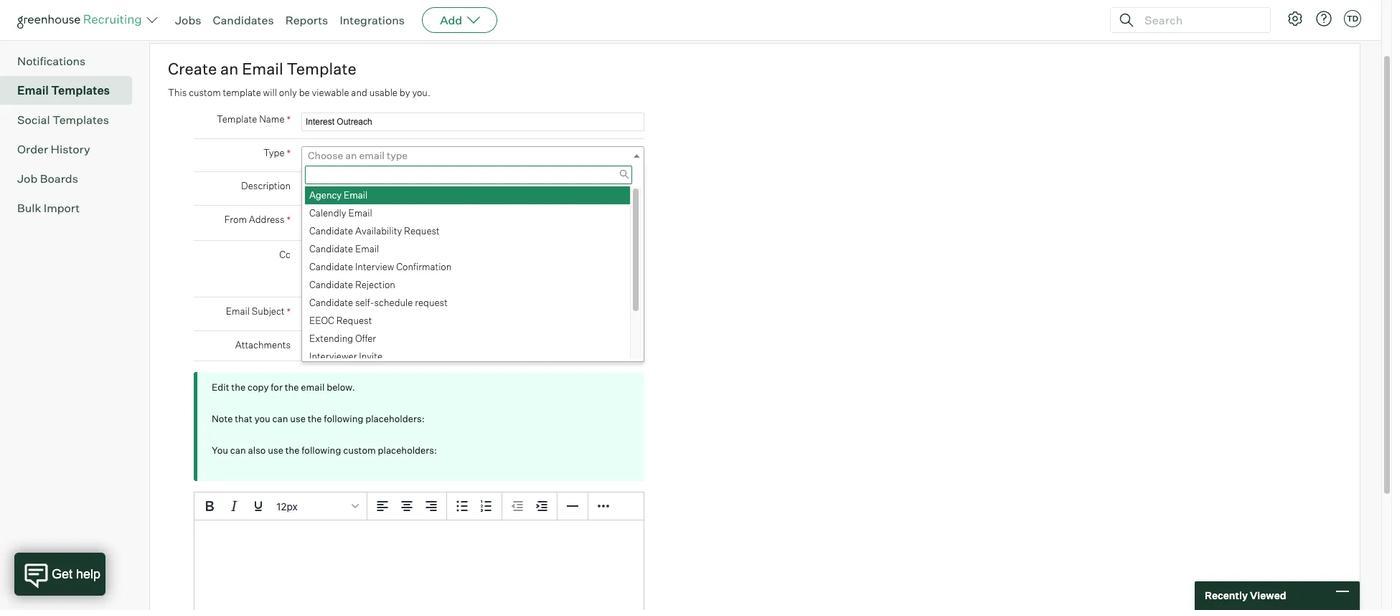 Task type: vqa. For each thing, say whether or not it's contained in the screenshot.
work
no



Task type: describe. For each thing, give the bounding box(es) containing it.
history
[[51, 142, 90, 157]]

candidates link
[[213, 13, 274, 27]]

email inside "link"
[[17, 83, 49, 98]]

td button
[[1342, 7, 1365, 30]]

integrations
[[340, 13, 405, 27]]

jobs link
[[175, 13, 201, 27]]

name
[[259, 114, 285, 125]]

type
[[387, 149, 408, 162]]

0 vertical spatial request
[[404, 226, 440, 237]]

candidate's
[[313, 276, 364, 288]]

1 vertical spatial email
[[301, 382, 325, 393]]

eeoc
[[309, 315, 334, 327]]

from
[[224, 214, 247, 226]]

choose an email type
[[308, 149, 408, 162]]

you
[[212, 445, 228, 456]]

email templates
[[17, 83, 110, 98]]

schedule
[[374, 297, 413, 309]]

candidates
[[213, 13, 274, 27]]

0 vertical spatial custom
[[189, 87, 221, 98]]

email up will
[[242, 59, 283, 78]]

you
[[255, 413, 270, 425]]

td button
[[1344, 10, 1362, 27]]

placeholders: for you can also use the following custom placeholders:
[[378, 445, 437, 456]]

will
[[263, 87, 277, 98]]

4 candidate from the top
[[309, 279, 353, 291]]

viewable
[[312, 87, 349, 98]]

interviewer
[[309, 351, 357, 363]]

request
[[415, 297, 448, 309]]

edit the copy for the email below.
[[212, 382, 355, 393]]

create
[[168, 59, 217, 78]]

attachments
[[235, 339, 291, 351]]

viewed
[[1250, 590, 1287, 602]]

bulk import
[[17, 201, 80, 215]]

configure image
[[1287, 10, 1304, 27]]

and
[[351, 87, 367, 98]]

you can also use the following custom placeholders:
[[212, 445, 437, 456]]

invite
[[359, 351, 383, 363]]

0 vertical spatial following
[[324, 413, 363, 425]]

an for create
[[220, 59, 239, 78]]

Description text field
[[301, 180, 645, 198]]

* for template name *
[[287, 114, 291, 126]]

greenhouse recruiting image
[[17, 11, 146, 29]]

notifications link
[[17, 53, 126, 70]]

calendly
[[309, 208, 346, 219]]

rejection
[[355, 279, 395, 291]]

{{my_email_address}}
[[308, 218, 429, 230]]

1 horizontal spatial use
[[290, 413, 306, 425]]

1 horizontal spatial template
[[287, 59, 357, 78]]

2 candidate from the top
[[309, 243, 353, 255]]

only
[[279, 87, 297, 98]]

type *
[[263, 147, 291, 159]]

extending
[[309, 333, 353, 345]]

recruiter
[[366, 276, 405, 288]]

choose an email type link
[[301, 147, 645, 165]]

* for from address *
[[287, 214, 291, 226]]

be
[[299, 87, 310, 98]]

social templates
[[17, 113, 109, 127]]

3 toolbar from the left
[[502, 493, 558, 521]]

from address *
[[224, 214, 291, 226]]

import
[[44, 201, 80, 215]]

1 vertical spatial can
[[230, 445, 246, 456]]

order history link
[[17, 141, 126, 158]]

templates for social templates
[[52, 113, 109, 127]]

candidate's recruiter
[[313, 276, 405, 288]]

2 * from the top
[[287, 147, 291, 159]]

template inside template name *
[[217, 114, 257, 125]]

email subject *
[[226, 306, 291, 318]]

Search text field
[[1141, 10, 1258, 31]]

that
[[235, 413, 253, 425]]

below.
[[327, 382, 355, 393]]

order
[[17, 142, 48, 157]]

order history
[[17, 142, 90, 157]]

address
[[249, 214, 285, 226]]

note that you can use the following placeholders:
[[212, 413, 425, 425]]

3 candidate from the top
[[309, 261, 353, 273]]

notifications
[[17, 54, 86, 68]]

offer
[[355, 333, 376, 345]]

self-
[[355, 297, 374, 309]]

5 candidate from the top
[[309, 297, 353, 309]]

edit
[[212, 382, 229, 393]]

note
[[212, 413, 233, 425]]

1 horizontal spatial can
[[272, 413, 288, 425]]

add
[[440, 13, 462, 27]]

you.
[[412, 87, 430, 98]]

0 horizontal spatial use
[[268, 445, 283, 456]]

copy
[[248, 382, 269, 393]]

the right the "edit"
[[231, 382, 246, 393]]

usable
[[369, 87, 398, 98]]

12px
[[276, 500, 298, 513]]

Email Subject text field
[[301, 305, 645, 323]]



Task type: locate. For each thing, give the bounding box(es) containing it.
1 vertical spatial request
[[336, 315, 372, 327]]

type
[[263, 147, 285, 159]]

1 vertical spatial use
[[268, 445, 283, 456]]

agency
[[309, 190, 342, 201]]

job
[[17, 172, 38, 186]]

placeholders: down 'invite'
[[366, 413, 425, 425]]

use down the edit the copy for the email below.
[[290, 413, 306, 425]]

1 vertical spatial an
[[345, 149, 357, 162]]

job boards link
[[17, 170, 126, 187]]

social
[[17, 113, 50, 127]]

following down below. at the left of page
[[324, 413, 363, 425]]

subject
[[252, 306, 285, 317]]

recently viewed
[[1205, 590, 1287, 602]]

confirmation
[[396, 261, 452, 273]]

12px group
[[195, 493, 644, 521]]

this
[[168, 87, 187, 98]]

12px toolbar
[[195, 493, 368, 521]]

email up social
[[17, 83, 49, 98]]

template up viewable
[[287, 59, 357, 78]]

Template Name text field
[[301, 113, 645, 131]]

1 candidate from the top
[[309, 226, 353, 237]]

interview
[[355, 261, 394, 273]]

cc
[[279, 249, 291, 261]]

* right type
[[287, 147, 291, 159]]

an
[[220, 59, 239, 78], [345, 149, 357, 162]]

* for email subject *
[[287, 306, 291, 318]]

by
[[400, 87, 410, 98]]

1 vertical spatial placeholders:
[[378, 445, 437, 456]]

custom down note that you can use the following placeholders:
[[343, 445, 376, 456]]

email left type
[[359, 149, 385, 162]]

bulk import link
[[17, 200, 126, 217]]

template
[[287, 59, 357, 78], [217, 114, 257, 125]]

0 vertical spatial templates
[[51, 83, 110, 98]]

email templates link
[[17, 82, 126, 99]]

availability
[[355, 226, 402, 237]]

create an email template
[[168, 59, 357, 78]]

template name *
[[217, 114, 291, 126]]

0 horizontal spatial custom
[[189, 87, 221, 98]]

0 horizontal spatial can
[[230, 445, 246, 456]]

templates for email templates
[[51, 83, 110, 98]]

email inside email subject *
[[226, 306, 250, 317]]

None text field
[[302, 250, 630, 268]]

1 vertical spatial following
[[302, 445, 341, 456]]

the up you can also use the following custom placeholders:
[[308, 413, 322, 425]]

following down note that you can use the following placeholders:
[[302, 445, 341, 456]]

reports link
[[285, 13, 328, 27]]

{{my_email_address}} link
[[301, 213, 634, 234]]

following
[[324, 413, 363, 425], [302, 445, 341, 456]]

an right choose
[[345, 149, 357, 162]]

bulk
[[17, 201, 41, 215]]

email left below. at the left of page
[[301, 382, 325, 393]]

the right for in the bottom left of the page
[[285, 382, 299, 393]]

jobs
[[175, 13, 201, 27]]

toolbar
[[368, 493, 447, 521], [447, 493, 502, 521], [502, 493, 558, 521]]

0 vertical spatial template
[[287, 59, 357, 78]]

1 horizontal spatial custom
[[343, 445, 376, 456]]

templates up social templates link
[[51, 83, 110, 98]]

candidate
[[309, 226, 353, 237], [309, 243, 353, 255], [309, 261, 353, 273], [309, 279, 353, 291], [309, 297, 353, 309]]

td
[[1347, 14, 1359, 24]]

integrations link
[[340, 13, 405, 27]]

an for choose
[[345, 149, 357, 162]]

None file field
[[301, 339, 483, 354]]

placeholders: up the 12px group
[[378, 445, 437, 456]]

0 horizontal spatial email
[[301, 382, 325, 393]]

0 vertical spatial placeholders:
[[366, 413, 425, 425]]

request up confirmation
[[404, 226, 440, 237]]

template
[[223, 87, 261, 98]]

custom down the create
[[189, 87, 221, 98]]

templates inside "link"
[[51, 83, 110, 98]]

recently
[[1205, 590, 1248, 602]]

add button
[[422, 7, 498, 33]]

email
[[242, 59, 283, 78], [17, 83, 49, 98], [344, 190, 368, 201], [348, 208, 372, 219], [355, 243, 379, 255], [226, 306, 250, 317]]

can
[[272, 413, 288, 425], [230, 445, 246, 456]]

email right agency
[[344, 190, 368, 201]]

template down template
[[217, 114, 257, 125]]

the
[[231, 382, 246, 393], [285, 382, 299, 393], [308, 413, 322, 425], [285, 445, 300, 456]]

this custom template will only be viewable and usable by you.
[[168, 87, 430, 98]]

agency email calendly email candidate availability request candidate email candidate interview confirmation candidate rejection candidate self-schedule request eeoc request extending offer interviewer invite
[[309, 190, 452, 363]]

an up template
[[220, 59, 239, 78]]

4 * from the top
[[287, 306, 291, 318]]

templates
[[51, 83, 110, 98], [52, 113, 109, 127]]

reports
[[285, 13, 328, 27]]

an inside choose an email type link
[[345, 149, 357, 162]]

0 vertical spatial email
[[359, 149, 385, 162]]

0 vertical spatial an
[[220, 59, 239, 78]]

boards
[[40, 172, 78, 186]]

1 horizontal spatial an
[[345, 149, 357, 162]]

0 vertical spatial use
[[290, 413, 306, 425]]

social templates link
[[17, 111, 126, 129]]

also
[[248, 445, 266, 456]]

None text field
[[305, 166, 632, 185]]

use right 'also'
[[268, 445, 283, 456]]

0 horizontal spatial request
[[336, 315, 372, 327]]

placeholders: for note that you can use the following placeholders:
[[366, 413, 425, 425]]

2 toolbar from the left
[[447, 493, 502, 521]]

1 * from the top
[[287, 114, 291, 126]]

* right name
[[287, 114, 291, 126]]

1 toolbar from the left
[[368, 493, 447, 521]]

request
[[404, 226, 440, 237], [336, 315, 372, 327]]

1 vertical spatial custom
[[343, 445, 376, 456]]

1 vertical spatial template
[[217, 114, 257, 125]]

job boards
[[17, 172, 78, 186]]

request down self-
[[336, 315, 372, 327]]

1 vertical spatial templates
[[52, 113, 109, 127]]

choose
[[308, 149, 343, 162]]

0 horizontal spatial an
[[220, 59, 239, 78]]

description
[[241, 180, 291, 192]]

0 vertical spatial can
[[272, 413, 288, 425]]

*
[[287, 114, 291, 126], [287, 147, 291, 159], [287, 214, 291, 226], [287, 306, 291, 318]]

3 * from the top
[[287, 214, 291, 226]]

use
[[290, 413, 306, 425], [268, 445, 283, 456]]

templates up 'order history' link on the top
[[52, 113, 109, 127]]

12px button
[[271, 494, 364, 519]]

0 horizontal spatial template
[[217, 114, 257, 125]]

1 horizontal spatial request
[[404, 226, 440, 237]]

email up availability
[[348, 208, 372, 219]]

* right subject
[[287, 306, 291, 318]]

1 horizontal spatial email
[[359, 149, 385, 162]]

custom
[[189, 87, 221, 98], [343, 445, 376, 456]]

* right 'address'
[[287, 214, 291, 226]]

the right 'also'
[[285, 445, 300, 456]]

email left subject
[[226, 306, 250, 317]]

for
[[271, 382, 283, 393]]

Candidate's Recruiter checkbox
[[301, 276, 311, 286]]

email up "interview"
[[355, 243, 379, 255]]



